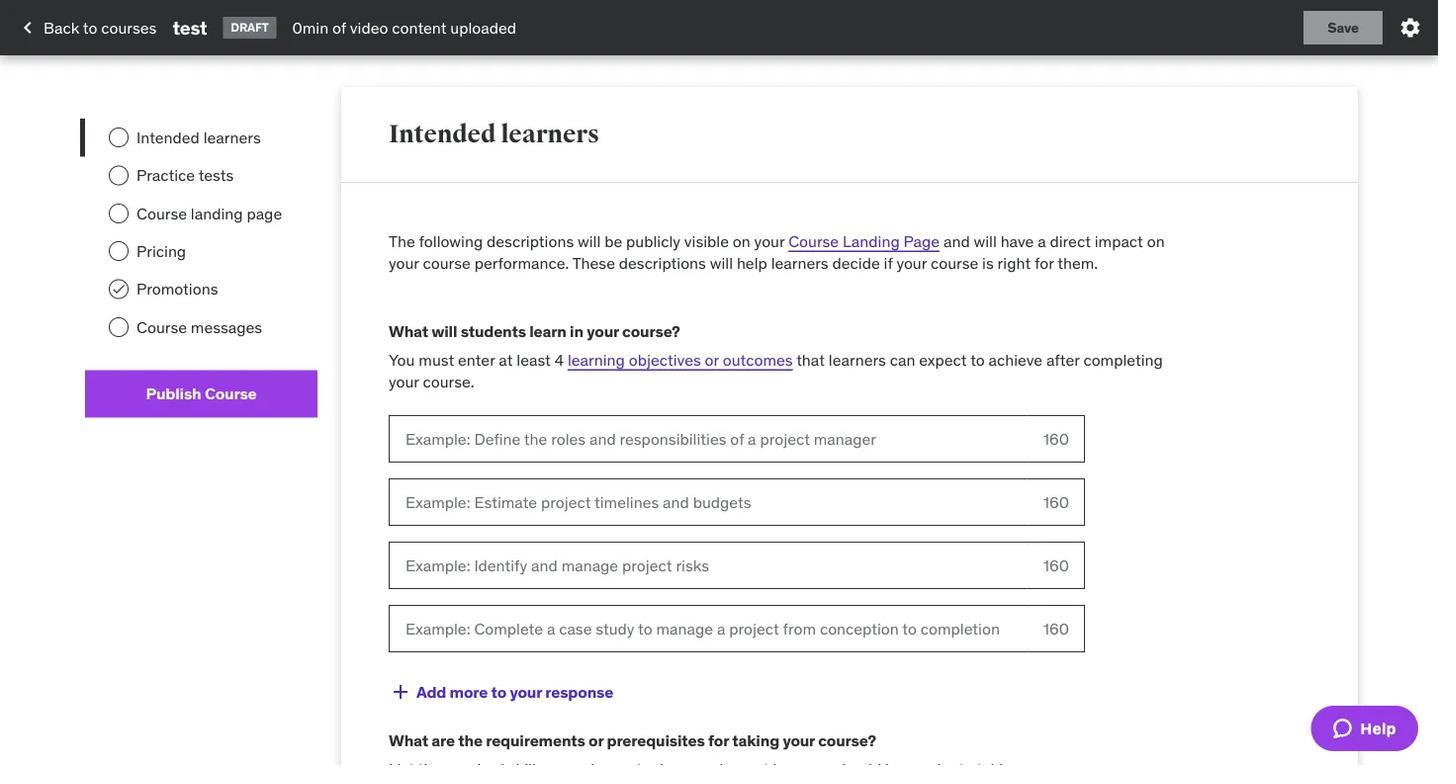 Task type: vqa. For each thing, say whether or not it's contained in the screenshot.
Business Strategy link
no



Task type: describe. For each thing, give the bounding box(es) containing it.
descriptions inside the and will have a direct impact on your course performance. these descriptions will help learners decide if your course is right for them.
[[619, 253, 706, 273]]

course inside course messages link
[[136, 317, 187, 337]]

course landing page link
[[788, 231, 940, 251]]

save button
[[1304, 11, 1383, 45]]

performance.
[[474, 253, 569, 273]]

your right 'taking'
[[783, 731, 815, 751]]

outcomes
[[723, 350, 793, 370]]

achieve
[[989, 350, 1043, 370]]

4
[[555, 350, 564, 370]]

the
[[389, 231, 415, 251]]

pricing
[[136, 241, 186, 261]]

enter
[[458, 350, 495, 370]]

what for what are the requirements or prerequisites for taking your course?
[[389, 731, 428, 751]]

are
[[432, 731, 455, 751]]

1 vertical spatial or
[[589, 731, 604, 751]]

learning
[[568, 350, 625, 370]]

Example: Define the roles and responsibilities of a project manager text field
[[389, 416, 1027, 463]]

tests
[[198, 165, 234, 185]]

draft
[[231, 20, 269, 35]]

if
[[884, 253, 893, 273]]

learners inside that learners can expect to achieve after completing your course.
[[829, 350, 886, 370]]

promotions link
[[85, 271, 318, 309]]

1 horizontal spatial intended
[[389, 119, 496, 150]]

page
[[247, 203, 282, 223]]

practice tests
[[136, 165, 234, 185]]

1 course from the left
[[423, 253, 471, 273]]

back to courses
[[44, 17, 157, 37]]

save
[[1328, 18, 1359, 36]]

to inside that learners can expect to achieve after completing your course.
[[970, 350, 985, 370]]

1 horizontal spatial or
[[705, 350, 719, 370]]

publicly
[[626, 231, 680, 251]]

160 for example: identify and manage project risks text box
[[1043, 555, 1069, 576]]

completed element
[[109, 280, 129, 299]]

Example: Estimate project timelines and budgets text field
[[389, 479, 1027, 526]]

have
[[1001, 231, 1034, 251]]

pricing link
[[85, 233, 318, 271]]

these
[[572, 253, 615, 273]]

add more to your response
[[416, 682, 613, 702]]

course messages
[[136, 317, 262, 337]]

that learners can expect to achieve after completing your course.
[[389, 350, 1163, 392]]

publish
[[146, 384, 201, 404]]

prerequisites
[[607, 731, 705, 751]]

requirements
[[486, 731, 585, 751]]

completed image
[[111, 281, 127, 297]]

decide
[[832, 253, 880, 273]]

course.
[[423, 372, 474, 392]]

you must enter at least 4 learning objectives or outcomes
[[389, 350, 793, 370]]

test
[[172, 15, 207, 39]]

practice
[[136, 165, 195, 185]]

and will have a direct impact on your course performance. these descriptions will help learners decide if your course is right for them.
[[389, 231, 1165, 273]]

will up these
[[578, 231, 601, 251]]

incomplete image for pricing
[[109, 242, 129, 261]]

your up help
[[754, 231, 785, 251]]

to inside 'link'
[[83, 17, 97, 37]]

2 course from the left
[[931, 253, 978, 273]]

messages
[[191, 317, 262, 337]]

landing
[[843, 231, 900, 251]]

1 vertical spatial for
[[708, 731, 729, 751]]

what for what will students learn in your course?
[[389, 321, 428, 342]]

add more to your response button
[[389, 669, 613, 716]]

in
[[570, 321, 583, 342]]

following
[[419, 231, 483, 251]]

promotions
[[136, 279, 218, 299]]

completing
[[1083, 350, 1163, 370]]

back
[[44, 17, 79, 37]]

practice tests link
[[85, 157, 318, 195]]

0 horizontal spatial intended learners
[[136, 127, 261, 147]]

course inside course landing page link
[[136, 203, 187, 223]]

what will students learn in your course?
[[389, 321, 680, 342]]

the
[[458, 731, 483, 751]]

will down 'visible'
[[710, 253, 733, 273]]

response
[[545, 682, 613, 702]]

content
[[392, 17, 447, 37]]



Task type: locate. For each thing, give the bounding box(es) containing it.
3 incomplete image from the top
[[109, 242, 129, 261]]

will
[[578, 231, 601, 251], [974, 231, 997, 251], [710, 253, 733, 273], [432, 321, 457, 342]]

incomplete image for course messages
[[109, 318, 129, 337]]

medium image inside add more to your response button
[[389, 681, 412, 704]]

at
[[499, 350, 513, 370]]

2 horizontal spatial to
[[970, 350, 985, 370]]

incomplete image
[[109, 128, 129, 147], [109, 204, 129, 223], [109, 242, 129, 261], [109, 318, 129, 337]]

2 on from the left
[[1147, 231, 1165, 251]]

for inside the and will have a direct impact on your course performance. these descriptions will help learners decide if your course is right for them.
[[1035, 253, 1054, 273]]

1 horizontal spatial descriptions
[[619, 253, 706, 273]]

incomplete image down incomplete icon
[[109, 204, 129, 223]]

descriptions down the following descriptions will be publicly visible on your course landing page
[[619, 253, 706, 273]]

course settings image
[[1399, 16, 1422, 40]]

intended learners
[[389, 119, 599, 150], [136, 127, 261, 147]]

uploaded
[[450, 17, 516, 37]]

learners inside the and will have a direct impact on your course performance. these descriptions will help learners decide if your course is right for them.
[[771, 253, 829, 273]]

you
[[389, 350, 415, 370]]

courses
[[101, 17, 157, 37]]

medium image inside 'back to courses' 'link'
[[16, 16, 40, 40]]

be
[[604, 231, 622, 251]]

your
[[754, 231, 785, 251], [389, 253, 419, 273], [897, 253, 927, 273], [587, 321, 619, 342], [389, 372, 419, 392], [510, 682, 542, 702], [783, 731, 815, 751]]

course landing page
[[136, 203, 282, 223]]

what up you
[[389, 321, 428, 342]]

1 incomplete image from the top
[[109, 128, 129, 147]]

0 horizontal spatial for
[[708, 731, 729, 751]]

0min of video content uploaded
[[292, 17, 516, 37]]

landing
[[191, 203, 243, 223]]

1 on from the left
[[733, 231, 750, 251]]

0 horizontal spatial to
[[83, 17, 97, 37]]

course? up the objectives
[[622, 321, 680, 342]]

0 vertical spatial to
[[83, 17, 97, 37]]

1 160 from the top
[[1043, 429, 1069, 449]]

your down you
[[389, 372, 419, 392]]

0 horizontal spatial intended
[[136, 127, 200, 147]]

1 horizontal spatial course
[[931, 253, 978, 273]]

160 for example: define the roles and responsibilities of a project manager text field
[[1043, 429, 1069, 449]]

descriptions
[[487, 231, 574, 251], [619, 253, 706, 273]]

publish course
[[146, 384, 257, 404]]

or down response
[[589, 731, 604, 751]]

incomplete image for intended learners
[[109, 128, 129, 147]]

to right expect
[[970, 350, 985, 370]]

incomplete image inside intended learners link
[[109, 128, 129, 147]]

incomplete image for course landing page
[[109, 204, 129, 223]]

back to courses link
[[16, 11, 157, 45]]

right
[[998, 253, 1031, 273]]

1 vertical spatial what
[[389, 731, 428, 751]]

on inside the and will have a direct impact on your course performance. these descriptions will help learners decide if your course is right for them.
[[1147, 231, 1165, 251]]

course? right 'taking'
[[818, 731, 876, 751]]

to inside button
[[491, 682, 507, 702]]

can
[[890, 350, 915, 370]]

160
[[1043, 429, 1069, 449], [1043, 492, 1069, 512], [1043, 555, 1069, 576], [1043, 619, 1069, 639]]

your right in
[[587, 321, 619, 342]]

for
[[1035, 253, 1054, 273], [708, 731, 729, 751]]

on up help
[[733, 231, 750, 251]]

incomplete image inside course messages link
[[109, 318, 129, 337]]

for down 'a'
[[1035, 253, 1054, 273]]

least
[[517, 350, 551, 370]]

or left "outcomes"
[[705, 350, 719, 370]]

your inside that learners can expect to achieve after completing your course.
[[389, 372, 419, 392]]

a
[[1038, 231, 1046, 251]]

0 vertical spatial what
[[389, 321, 428, 342]]

2 incomplete image from the top
[[109, 204, 129, 223]]

the following descriptions will be publicly visible on your course landing page
[[389, 231, 940, 251]]

course right publish
[[205, 384, 257, 404]]

learners
[[501, 119, 599, 150], [203, 127, 261, 147], [771, 253, 829, 273], [829, 350, 886, 370]]

to right more
[[491, 682, 507, 702]]

what left are
[[389, 731, 428, 751]]

2 160 from the top
[[1043, 492, 1069, 512]]

1 vertical spatial descriptions
[[619, 253, 706, 273]]

what are the requirements or prerequisites for taking your course?
[[389, 731, 876, 751]]

to
[[83, 17, 97, 37], [970, 350, 985, 370], [491, 682, 507, 702]]

will up "is"
[[974, 231, 997, 251]]

course landing page link
[[85, 195, 318, 233]]

1 vertical spatial medium image
[[389, 681, 412, 704]]

medium image left add
[[389, 681, 412, 704]]

incomplete image
[[109, 166, 129, 185]]

your inside button
[[510, 682, 542, 702]]

students
[[461, 321, 526, 342]]

medium image for add
[[389, 681, 412, 704]]

your up requirements
[[510, 682, 542, 702]]

impact
[[1095, 231, 1143, 251]]

your right if
[[897, 253, 927, 273]]

4 incomplete image from the top
[[109, 318, 129, 337]]

1 what from the top
[[389, 321, 428, 342]]

is
[[982, 253, 994, 273]]

intended
[[389, 119, 496, 150], [136, 127, 200, 147]]

3 160 from the top
[[1043, 555, 1069, 576]]

1 vertical spatial to
[[970, 350, 985, 370]]

course up decide
[[788, 231, 839, 251]]

2 vertical spatial to
[[491, 682, 507, 702]]

your down the
[[389, 253, 419, 273]]

0 horizontal spatial course?
[[622, 321, 680, 342]]

4 160 from the top
[[1043, 619, 1069, 639]]

course up pricing
[[136, 203, 187, 223]]

incomplete image up completed element
[[109, 242, 129, 261]]

medium image left back
[[16, 16, 40, 40]]

descriptions up performance.
[[487, 231, 574, 251]]

0 vertical spatial medium image
[[16, 16, 40, 40]]

course
[[423, 253, 471, 273], [931, 253, 978, 273]]

or
[[705, 350, 719, 370], [589, 731, 604, 751]]

1 horizontal spatial medium image
[[389, 681, 412, 704]]

direct
[[1050, 231, 1091, 251]]

incomplete image down completed image
[[109, 318, 129, 337]]

0 horizontal spatial course
[[423, 253, 471, 273]]

1 horizontal spatial for
[[1035, 253, 1054, 273]]

1 vertical spatial course?
[[818, 731, 876, 751]]

must
[[419, 350, 454, 370]]

Example: Identify and manage project risks text field
[[389, 542, 1027, 590]]

1 horizontal spatial on
[[1147, 231, 1165, 251]]

0 vertical spatial or
[[705, 350, 719, 370]]

expect
[[919, 350, 967, 370]]

what
[[389, 321, 428, 342], [389, 731, 428, 751]]

incomplete image up incomplete icon
[[109, 128, 129, 147]]

1 horizontal spatial course?
[[818, 731, 876, 751]]

0 horizontal spatial medium image
[[16, 16, 40, 40]]

video
[[350, 17, 388, 37]]

0 horizontal spatial or
[[589, 731, 604, 751]]

1 horizontal spatial intended learners
[[389, 119, 599, 150]]

medium image
[[16, 16, 40, 40], [389, 681, 412, 704]]

taking
[[732, 731, 779, 751]]

after
[[1046, 350, 1080, 370]]

learn
[[529, 321, 567, 342]]

for left 'taking'
[[708, 731, 729, 751]]

0 vertical spatial course?
[[622, 321, 680, 342]]

2 what from the top
[[389, 731, 428, 751]]

0 vertical spatial for
[[1035, 253, 1054, 273]]

objectives
[[629, 350, 701, 370]]

add
[[416, 682, 446, 702]]

help
[[737, 253, 767, 273]]

course down promotions
[[136, 317, 187, 337]]

them.
[[1058, 253, 1098, 273]]

0 horizontal spatial descriptions
[[487, 231, 574, 251]]

and
[[944, 231, 970, 251]]

course down following
[[423, 253, 471, 273]]

that
[[796, 350, 825, 370]]

more
[[450, 682, 488, 702]]

publish course button
[[85, 370, 318, 418]]

learning objectives or outcomes link
[[568, 350, 793, 370]]

course messages link
[[85, 309, 318, 347]]

page
[[904, 231, 940, 251]]

160 for example: estimate project timelines and budgets text field at the bottom of page
[[1043, 492, 1069, 512]]

incomplete image inside course landing page link
[[109, 204, 129, 223]]

will up must
[[432, 321, 457, 342]]

course down the and
[[931, 253, 978, 273]]

on right impact
[[1147, 231, 1165, 251]]

medium image for back
[[16, 16, 40, 40]]

to right back
[[83, 17, 97, 37]]

0 vertical spatial descriptions
[[487, 231, 574, 251]]

course?
[[622, 321, 680, 342], [818, 731, 876, 751]]

on
[[733, 231, 750, 251], [1147, 231, 1165, 251]]

Example: Complete a case study to manage a project from conception to completion text field
[[389, 606, 1027, 653]]

incomplete image inside pricing link
[[109, 242, 129, 261]]

160 for example: complete a case study to manage a project from conception to completion text box
[[1043, 619, 1069, 639]]

1 horizontal spatial to
[[491, 682, 507, 702]]

0 horizontal spatial on
[[733, 231, 750, 251]]

course inside publish course button
[[205, 384, 257, 404]]

visible
[[684, 231, 729, 251]]

course
[[136, 203, 187, 223], [788, 231, 839, 251], [136, 317, 187, 337], [205, 384, 257, 404]]

0min
[[292, 17, 329, 37]]

of
[[332, 17, 346, 37]]

intended learners link
[[85, 119, 318, 157]]



